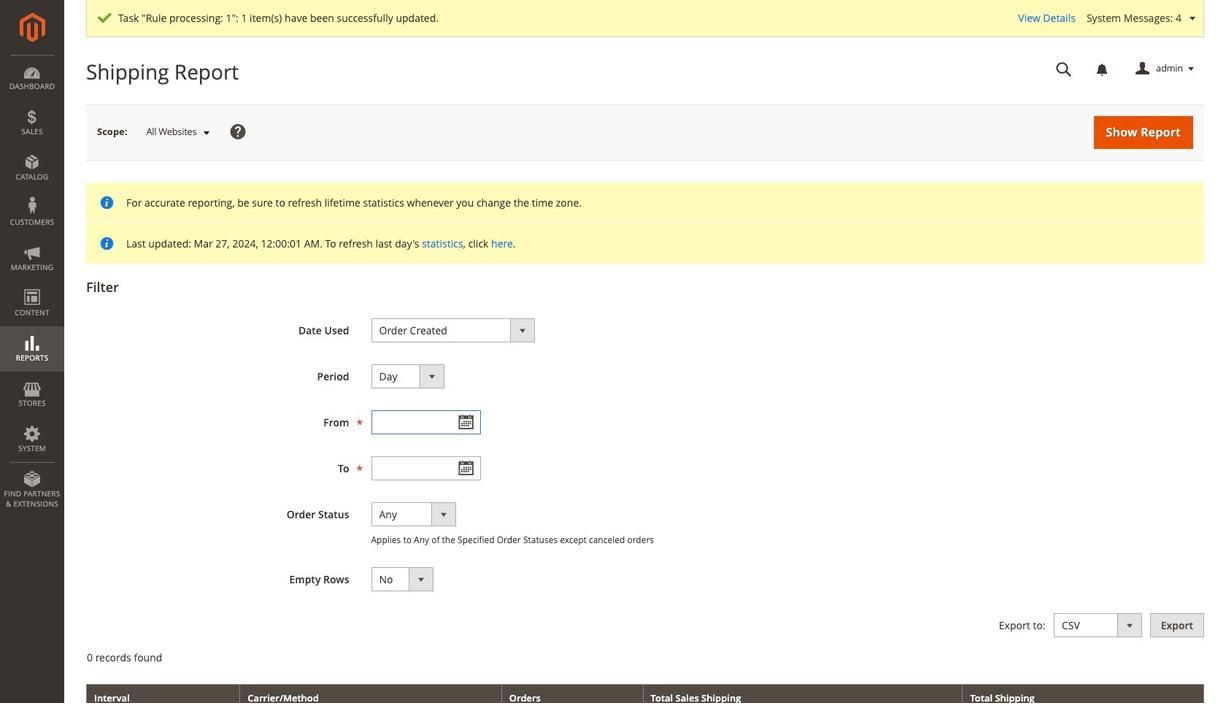 Task type: locate. For each thing, give the bounding box(es) containing it.
None text field
[[371, 410, 481, 434], [371, 456, 481, 480], [371, 410, 481, 434], [371, 456, 481, 480]]

menu bar
[[0, 55, 64, 516]]

None text field
[[1046, 56, 1083, 82]]

magento admin panel image
[[19, 12, 45, 42]]



